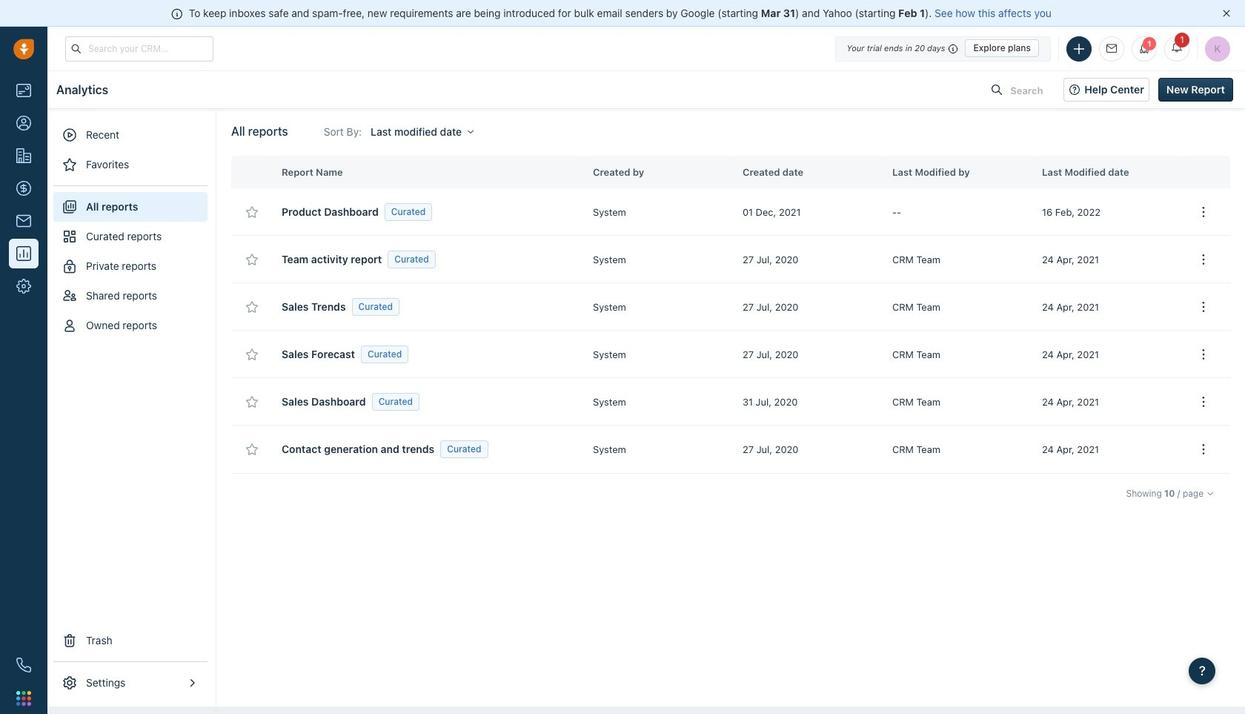 Task type: describe. For each thing, give the bounding box(es) containing it.
send email image
[[1107, 44, 1118, 54]]

close image
[[1224, 10, 1231, 17]]

Search your CRM... text field
[[65, 36, 214, 61]]



Task type: locate. For each thing, give the bounding box(es) containing it.
freshworks switcher image
[[16, 691, 31, 706]]

phone image
[[16, 658, 31, 673]]

phone element
[[9, 650, 39, 680]]



Task type: vqa. For each thing, say whether or not it's contained in the screenshot.
down icon
no



